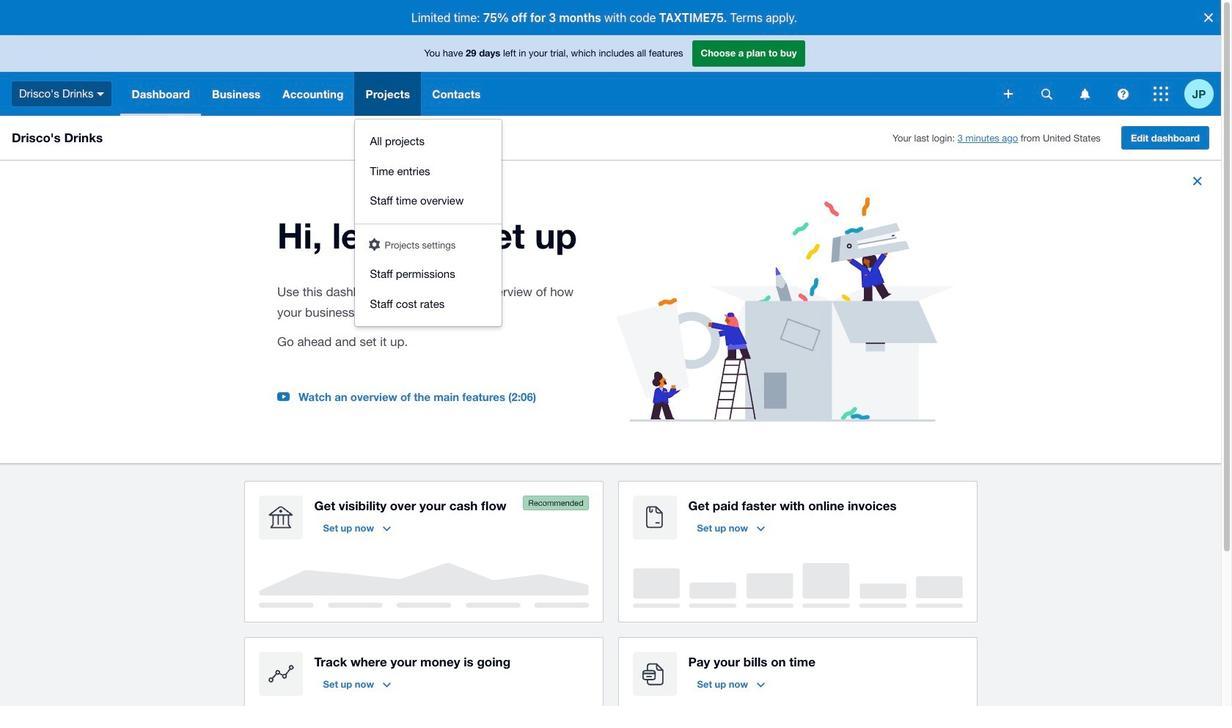 Task type: vqa. For each thing, say whether or not it's contained in the screenshot.
svg image to the left
yes



Task type: describe. For each thing, give the bounding box(es) containing it.
banking preview line graph image
[[259, 563, 589, 608]]

invoices icon image
[[633, 496, 677, 540]]

invoices preview bar graph image
[[633, 563, 963, 608]]

recommended icon image
[[523, 496, 589, 510]]



Task type: locate. For each thing, give the bounding box(es) containing it.
header image
[[369, 238, 380, 251]]

track money icon image
[[259, 652, 303, 696]]

list box
[[356, 120, 502, 327]]

close image
[[1187, 170, 1210, 193]]

dialog
[[0, 0, 1233, 35]]

bills icon image
[[633, 652, 677, 696]]

svg image
[[1042, 88, 1053, 99]]

banner
[[0, 35, 1222, 327]]

svg image
[[1154, 87, 1169, 101], [1081, 88, 1090, 99], [1118, 88, 1129, 99], [1005, 90, 1013, 98], [97, 92, 104, 96]]

group
[[356, 120, 502, 327]]

banking icon image
[[259, 496, 303, 540]]



